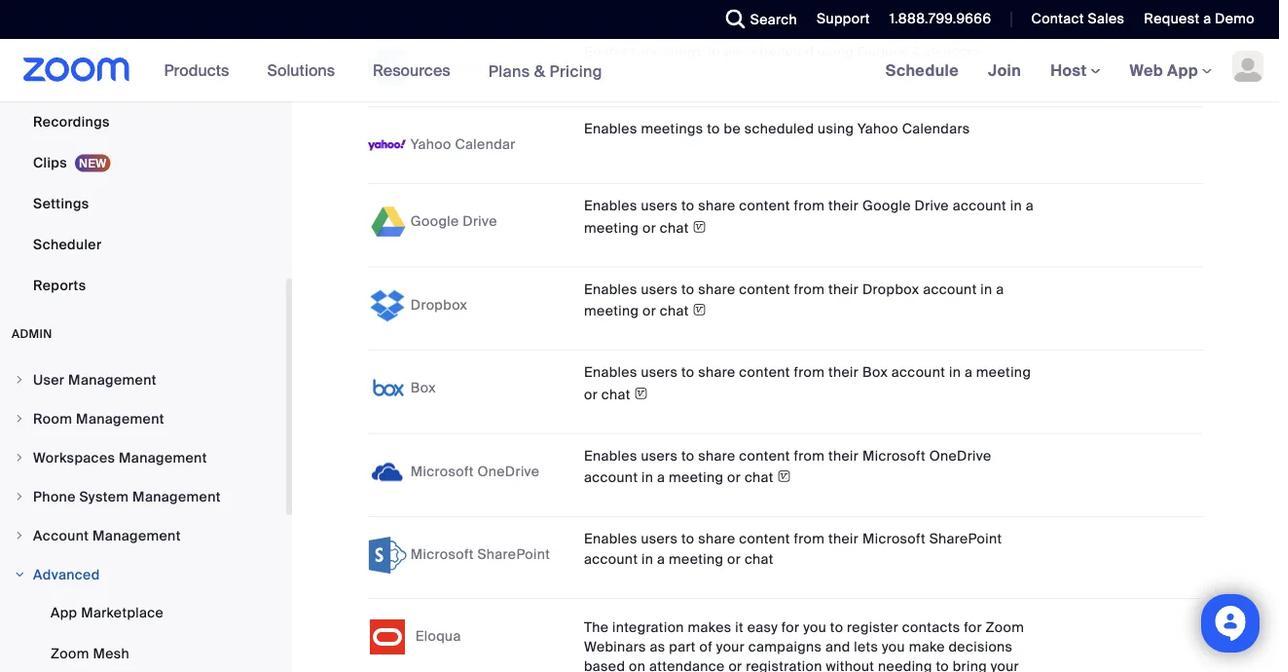 Task type: locate. For each thing, give the bounding box(es) containing it.
their down enables users to share content from their dropbox account in a meeting or chat application at the top
[[829, 364, 859, 382]]

2 from from the top
[[794, 281, 825, 299]]

right image for workspaces
[[14, 452, 25, 464]]

web
[[1130, 60, 1164, 80]]

yahoo calendar image
[[368, 126, 407, 165]]

0 vertical spatial app
[[1168, 60, 1199, 80]]

management for account management
[[93, 526, 181, 544]]

from inside the enables users to share content from their box account in a meeting or chat
[[794, 364, 825, 382]]

advanced menu
[[0, 593, 286, 672]]

1 content from the top
[[740, 197, 791, 215]]

from for enables users to share content from their microsoft onedrive account in a meeting or chat
[[794, 447, 825, 465]]

1 scheduled from the top
[[745, 44, 815, 62]]

from down enables users to share content from their dropbox account in a meeting or chat
[[794, 364, 825, 382]]

content inside the enables users to share content from their box account in a meeting or chat
[[740, 364, 791, 382]]

1 right image from the top
[[14, 452, 25, 464]]

calendar left &
[[466, 59, 527, 77]]

outlook
[[858, 44, 910, 62], [411, 59, 463, 77]]

for up decisions
[[964, 619, 983, 637]]

from inside enables users to share content from their google drive account in a meeting or chat
[[794, 197, 825, 215]]

enables inside the enables users to share content from their box account in a meeting or chat
[[584, 364, 638, 382]]

right image inside room management menu item
[[14, 413, 25, 425]]

right image for user management
[[14, 374, 25, 386]]

3 from from the top
[[794, 364, 825, 382]]

recordings link
[[0, 102, 286, 141]]

5 content from the top
[[740, 531, 791, 549]]

chat for enables users to share content from their microsoft onedrive account in a meeting or chat
[[745, 469, 774, 487]]

0 vertical spatial you
[[804, 619, 827, 637]]

dropbox image
[[368, 287, 407, 325]]

zoom inside advanced menu
[[51, 644, 89, 662]]

workspaces
[[33, 449, 115, 467]]

1 horizontal spatial outlook
[[858, 44, 910, 62]]

from down enables users to share content from their google drive account in a meeting or chat
[[794, 281, 825, 299]]

calendars down schedule in the top of the page
[[903, 120, 971, 138]]

right image left phone
[[14, 491, 25, 503]]

3 content from the top
[[740, 364, 791, 382]]

in for enables users to share content from their google drive account in a meeting or chat
[[1011, 197, 1023, 215]]

for up campaigns
[[782, 619, 800, 637]]

enables for enables meetings to be scheduled using yahoo calendars
[[584, 120, 638, 138]]

account
[[953, 197, 1007, 215], [924, 281, 977, 299], [892, 364, 946, 382], [584, 469, 638, 487], [584, 551, 638, 569]]

be down search button
[[724, 44, 741, 62]]

content down enables meetings to be scheduled using yahoo calendars at the top of page
[[740, 197, 791, 215]]

2 meetings from the top
[[641, 120, 704, 138]]

enables inside enables users to share content from their dropbox account in a meeting or chat
[[584, 281, 638, 299]]

calendars for enables meetings to be scheduled using outlook calendars
[[914, 44, 982, 62]]

marketplace
[[81, 603, 164, 621]]

box inside the enables users to share content from their box account in a meeting or chat
[[863, 364, 888, 382]]

to inside enables users to share content from their microsoft sharepoint account in a meeting or chat
[[682, 531, 695, 549]]

0 horizontal spatial box
[[411, 379, 436, 397]]

enables users to share content from their dropbox account in a meeting or chat application
[[584, 280, 1132, 322]]

enables
[[584, 44, 638, 62], [584, 120, 638, 138], [584, 197, 638, 215], [584, 281, 638, 299], [584, 364, 638, 382], [584, 447, 638, 465], [584, 531, 638, 549]]

their inside enables users to share content from their dropbox account in a meeting or chat
[[829, 281, 859, 299]]

be down enables meetings to be scheduled using outlook calendars
[[724, 120, 741, 138]]

using down support
[[818, 44, 854, 62]]

microsoft down enables users to share content from their microsoft onedrive account in a meeting or chat application
[[863, 531, 926, 549]]

share for enables users to share content from their dropbox account in a meeting or chat
[[699, 281, 736, 299]]

version image
[[693, 300, 707, 321], [635, 383, 649, 404]]

users
[[641, 197, 678, 215], [641, 281, 678, 299], [641, 364, 678, 382], [641, 447, 678, 465], [641, 531, 678, 549]]

share for enables users to share content from their microsoft onedrive account in a meeting or chat
[[699, 447, 736, 465]]

reports link
[[0, 266, 286, 305]]

profile picture image
[[1233, 51, 1264, 82]]

share inside enables users to share content from their google drive account in a meeting or chat
[[699, 197, 736, 215]]

7 enables from the top
[[584, 531, 638, 549]]

their up enables users to share content from their dropbox account in a meeting or chat application at the top
[[829, 197, 859, 215]]

4 enables from the top
[[584, 281, 638, 299]]

microsoft inside enables users to share content from their microsoft onedrive account in a meeting or chat
[[863, 447, 926, 465]]

or
[[643, 219, 657, 237], [643, 303, 657, 321], [584, 386, 598, 404], [728, 469, 741, 487], [728, 551, 741, 569], [729, 658, 743, 672]]

management down room management menu item
[[119, 449, 207, 467]]

personal menu menu
[[0, 0, 286, 307]]

5 users from the top
[[641, 531, 678, 549]]

meeting inside enables users to share content from their dropbox account in a meeting or chat
[[584, 303, 639, 321]]

app down the advanced
[[51, 603, 77, 621]]

content for enables users to share content from their box account in a meeting or chat
[[740, 364, 791, 382]]

to inside enables users to share content from their microsoft onedrive account in a meeting or chat
[[682, 447, 695, 465]]

version image inside enables users to share content from their microsoft onedrive account in a meeting or chat application
[[778, 467, 792, 487]]

account inside enables users to share content from their microsoft onedrive account in a meeting or chat
[[584, 469, 638, 487]]

0 vertical spatial right image
[[14, 452, 25, 464]]

content for enables users to share content from their google drive account in a meeting or chat
[[740, 197, 791, 215]]

4 from from the top
[[794, 447, 825, 465]]

1 right image from the top
[[14, 374, 25, 386]]

users inside enables users to share content from their google drive account in a meeting or chat
[[641, 197, 678, 215]]

right image inside 'phone system management' menu item
[[14, 491, 25, 503]]

version image inside enables users to share content from their google drive account in a meeting or chat application
[[693, 217, 707, 237]]

users inside the enables users to share content from their box account in a meeting or chat
[[641, 364, 678, 382]]

scheduled for yahoo
[[745, 120, 815, 138]]

1 horizontal spatial version image
[[778, 467, 792, 487]]

right image
[[14, 374, 25, 386], [14, 413, 25, 425], [14, 491, 25, 503]]

their down enables users to share content from their box account in a meeting or chat application
[[829, 447, 859, 465]]

1 vertical spatial zoom
[[51, 644, 89, 662]]

campaigns
[[749, 638, 822, 656]]

microsoft down enables users to share content from their box account in a meeting or chat application
[[863, 447, 926, 465]]

a
[[1204, 10, 1212, 28], [1026, 197, 1034, 215], [997, 281, 1005, 299], [965, 364, 973, 382], [657, 469, 666, 487], [657, 551, 666, 569]]

1 vertical spatial be
[[724, 120, 741, 138]]

1 share from the top
[[699, 197, 736, 215]]

account
[[33, 526, 89, 544]]

content for enables users to share content from their microsoft sharepoint account in a meeting or chat
[[740, 531, 791, 549]]

outlook down support
[[858, 44, 910, 62]]

right image for account
[[14, 530, 25, 542]]

enables inside enables users to share content from their google drive account in a meeting or chat
[[584, 197, 638, 215]]

their inside enables users to share content from their microsoft sharepoint account in a meeting or chat
[[829, 531, 859, 549]]

zoom left mesh
[[51, 644, 89, 662]]

1 vertical spatial calendars
[[903, 120, 971, 138]]

meeting for enables users to share content from their google drive account in a meeting or chat
[[584, 219, 639, 237]]

1 enables from the top
[[584, 44, 638, 62]]

a inside enables users to share content from their microsoft onedrive account in a meeting or chat
[[657, 469, 666, 487]]

the
[[584, 619, 609, 637]]

their inside enables users to share content from their microsoft onedrive account in a meeting or chat
[[829, 447, 859, 465]]

0 vertical spatial calendars
[[914, 44, 982, 62]]

from down enables users to share content from their microsoft onedrive account in a meeting or chat
[[794, 531, 825, 549]]

user management menu item
[[0, 361, 286, 398]]

&
[[534, 61, 546, 81]]

in inside enables users to share content from their microsoft sharepoint account in a meeting or chat
[[642, 551, 654, 569]]

1 horizontal spatial onedrive
[[930, 447, 992, 465]]

5 their from the top
[[829, 531, 859, 549]]

or inside enables users to share content from their microsoft onedrive account in a meeting or chat
[[728, 469, 741, 487]]

from down enables meetings to be scheduled using yahoo calendars at the top of page
[[794, 197, 825, 215]]

1 for from the left
[[782, 619, 800, 637]]

from
[[794, 197, 825, 215], [794, 281, 825, 299], [794, 364, 825, 382], [794, 447, 825, 465], [794, 531, 825, 549]]

3 their from the top
[[829, 364, 859, 382]]

for
[[782, 619, 800, 637], [964, 619, 983, 637]]

users inside enables users to share content from their microsoft sharepoint account in a meeting or chat
[[641, 531, 678, 549]]

0 vertical spatial right image
[[14, 374, 25, 386]]

admin menu menu
[[0, 361, 286, 672]]

from down the enables users to share content from their box account in a meeting or chat at the bottom of the page
[[794, 447, 825, 465]]

zoom up decisions
[[986, 619, 1025, 637]]

4 users from the top
[[641, 447, 678, 465]]

share for enables users to share content from their box account in a meeting or chat
[[699, 364, 736, 382]]

2 share from the top
[[699, 281, 736, 299]]

contact sales
[[1032, 10, 1125, 28]]

part
[[669, 638, 696, 656]]

1 horizontal spatial sharepoint
[[930, 531, 1003, 549]]

outlook right the outlook calendar icon at left top
[[411, 59, 463, 77]]

advanced menu item
[[0, 556, 286, 593]]

chat
[[660, 219, 689, 237], [660, 303, 689, 321], [602, 386, 631, 404], [745, 469, 774, 487], [745, 551, 774, 569]]

scheduled down enables meetings to be scheduled using outlook calendars
[[745, 120, 815, 138]]

to inside enables users to share content from their dropbox account in a meeting or chat
[[682, 281, 695, 299]]

google drive image
[[368, 203, 407, 242]]

share inside enables users to share content from their microsoft sharepoint account in a meeting or chat
[[699, 531, 736, 549]]

microsoft
[[863, 447, 926, 465], [411, 463, 474, 481], [863, 531, 926, 549], [411, 546, 474, 564]]

management inside "menu item"
[[119, 449, 207, 467]]

attendance
[[650, 658, 725, 672]]

in inside enables users to share content from their microsoft onedrive account in a meeting or chat
[[642, 469, 654, 487]]

0 vertical spatial version image
[[693, 300, 707, 321]]

from for enables users to share content from their box account in a meeting or chat
[[794, 364, 825, 382]]

3 share from the top
[[699, 364, 736, 382]]

2 right image from the top
[[14, 413, 25, 425]]

request
[[1145, 10, 1200, 28]]

in for enables users to share content from their microsoft onedrive account in a meeting or chat
[[642, 469, 654, 487]]

enables users to share content from their microsoft sharepoint account in a meeting or chat
[[584, 531, 1003, 569]]

2 scheduled from the top
[[745, 120, 815, 138]]

using
[[818, 44, 854, 62], [818, 120, 854, 138]]

the integration makes it easy for you to register contacts for zoom webinars as part of your campaigns and lets you make decisions based on attendance or registration without needing to bring yo
[[584, 619, 1025, 672]]

drive
[[915, 197, 950, 215], [463, 213, 497, 231]]

3 enables from the top
[[584, 197, 638, 215]]

4 their from the top
[[829, 447, 859, 465]]

1 horizontal spatial for
[[964, 619, 983, 637]]

5 share from the top
[[699, 531, 736, 549]]

1 be from the top
[[724, 44, 741, 62]]

you up and
[[804, 619, 827, 637]]

1 vertical spatial using
[[818, 120, 854, 138]]

their inside enables users to share content from their google drive account in a meeting or chat
[[829, 197, 859, 215]]

2 users from the top
[[641, 281, 678, 299]]

2 vertical spatial right image
[[14, 569, 25, 580]]

management up workspaces management
[[76, 410, 164, 428]]

scheduler link
[[0, 225, 286, 264]]

content down enables users to share content from their microsoft onedrive account in a meeting or chat
[[740, 531, 791, 549]]

room
[[33, 410, 72, 428]]

right image left account
[[14, 530, 25, 542]]

0 vertical spatial using
[[818, 44, 854, 62]]

1 horizontal spatial version image
[[693, 300, 707, 321]]

5 from from the top
[[794, 531, 825, 549]]

in inside enables users to share content from their google drive account in a meeting or chat
[[1011, 197, 1023, 215]]

google inside enables users to share content from their google drive account in a meeting or chat
[[863, 197, 911, 215]]

0 vertical spatial be
[[724, 44, 741, 62]]

box image
[[368, 370, 407, 409]]

1 vertical spatial app
[[51, 603, 77, 621]]

meetings
[[641, 44, 704, 62], [641, 120, 704, 138]]

1 users from the top
[[641, 197, 678, 215]]

enables for enables meetings to be scheduled using outlook calendars
[[584, 44, 638, 62]]

1 from from the top
[[794, 197, 825, 215]]

calendar for outlook calendar
[[466, 59, 527, 77]]

join
[[989, 60, 1022, 80]]

account for onedrive
[[584, 469, 638, 487]]

account inside enables users to share content from their google drive account in a meeting or chat
[[953, 197, 1007, 215]]

content inside enables users to share content from their dropbox account in a meeting or chat
[[740, 281, 791, 299]]

make
[[909, 638, 945, 656]]

0 vertical spatial meetings
[[641, 44, 704, 62]]

version image inside enables users to share content from their box account in a meeting or chat application
[[635, 383, 649, 404]]

0 horizontal spatial version image
[[693, 217, 707, 237]]

2 content from the top
[[740, 281, 791, 299]]

banner
[[0, 39, 1280, 103]]

settings
[[33, 194, 89, 212]]

right image inside user management menu item
[[14, 374, 25, 386]]

chat inside enables users to share content from their microsoft onedrive account in a meeting or chat
[[745, 469, 774, 487]]

1 horizontal spatial zoom
[[986, 619, 1025, 637]]

calendar
[[466, 59, 527, 77], [455, 136, 516, 154]]

to
[[707, 44, 721, 62], [707, 120, 721, 138], [682, 197, 695, 215], [682, 281, 695, 299], [682, 364, 695, 382], [682, 447, 695, 465], [682, 531, 695, 549], [831, 619, 844, 637], [936, 658, 950, 672]]

1 vertical spatial right image
[[14, 530, 25, 542]]

enables inside enables users to share content from their microsoft sharepoint account in a meeting or chat
[[584, 531, 638, 549]]

2 their from the top
[[829, 281, 859, 299]]

contacts
[[903, 619, 961, 637]]

banner containing products
[[0, 39, 1280, 103]]

1 vertical spatial calendar
[[455, 136, 516, 154]]

pricing
[[550, 61, 603, 81]]

content for enables users to share content from their microsoft onedrive account in a meeting or chat
[[740, 447, 791, 465]]

0 vertical spatial version image
[[693, 217, 707, 237]]

1 vertical spatial version image
[[778, 467, 792, 487]]

version image inside enables users to share content from their dropbox account in a meeting or chat application
[[693, 300, 707, 321]]

share
[[699, 197, 736, 215], [699, 281, 736, 299], [699, 364, 736, 382], [699, 447, 736, 465], [699, 531, 736, 549]]

management up room management
[[68, 371, 157, 389]]

meeting inside enables users to share content from their microsoft sharepoint account in a meeting or chat
[[669, 551, 724, 569]]

calendars down 1.888.799.9666
[[914, 44, 982, 62]]

recordings
[[33, 112, 110, 131]]

1 vertical spatial meetings
[[641, 120, 704, 138]]

0 vertical spatial scheduled
[[745, 44, 815, 62]]

share for enables users to share content from their google drive account in a meeting or chat
[[699, 197, 736, 215]]

management for room management
[[76, 410, 164, 428]]

support link right search
[[803, 0, 875, 39]]

their down enables users to share content from their microsoft onedrive account in a meeting or chat application
[[829, 531, 859, 549]]

1 horizontal spatial you
[[882, 638, 906, 656]]

join link
[[974, 39, 1036, 101]]

meeting inside enables users to share content from their google drive account in a meeting or chat
[[584, 219, 639, 237]]

right image inside workspaces management "menu item"
[[14, 452, 25, 464]]

share inside enables users to share content from their microsoft onedrive account in a meeting or chat
[[699, 447, 736, 465]]

4 share from the top
[[699, 447, 736, 465]]

management down 'phone system management' menu item
[[93, 526, 181, 544]]

enables users to share content from their box account in a meeting or chat application
[[584, 363, 1132, 405]]

0 vertical spatial zoom
[[986, 619, 1025, 637]]

0 horizontal spatial for
[[782, 619, 800, 637]]

to inside the enables users to share content from their box account in a meeting or chat
[[682, 364, 695, 382]]

content down enables users to share content from their dropbox account in a meeting or chat
[[740, 364, 791, 382]]

share inside enables users to share content from their dropbox account in a meeting or chat
[[699, 281, 736, 299]]

2 for from the left
[[964, 619, 983, 637]]

zoom
[[986, 619, 1025, 637], [51, 644, 89, 662]]

content down enables users to share content from their google drive account in a meeting or chat
[[740, 281, 791, 299]]

0 vertical spatial calendar
[[466, 59, 527, 77]]

users inside enables users to share content from their microsoft onedrive account in a meeting or chat
[[641, 447, 678, 465]]

register
[[847, 619, 899, 637]]

microsoft onedrive
[[411, 463, 540, 481]]

1 horizontal spatial drive
[[915, 197, 950, 215]]

calendars
[[914, 44, 982, 62], [903, 120, 971, 138]]

users inside enables users to share content from their dropbox account in a meeting or chat
[[641, 281, 678, 299]]

right image left workspaces
[[14, 452, 25, 464]]

chat inside enables users to share content from their microsoft sharepoint account in a meeting or chat
[[745, 551, 774, 569]]

scheduled for outlook
[[745, 44, 815, 62]]

phone
[[33, 487, 76, 505]]

enables users to share content from their microsoft onedrive account in a meeting or chat application
[[584, 446, 1132, 489]]

box right box icon
[[411, 379, 436, 397]]

management down workspaces management "menu item"
[[132, 487, 221, 505]]

you
[[804, 619, 827, 637], [882, 638, 906, 656]]

1 vertical spatial version image
[[635, 383, 649, 404]]

content
[[740, 197, 791, 215], [740, 281, 791, 299], [740, 364, 791, 382], [740, 447, 791, 465], [740, 531, 791, 549]]

request a demo link
[[1130, 0, 1280, 39], [1145, 10, 1255, 28]]

right image left "user"
[[14, 374, 25, 386]]

chat inside enables users to share content from their google drive account in a meeting or chat
[[660, 219, 689, 237]]

1 using from the top
[[818, 44, 854, 62]]

share for enables users to share content from their microsoft sharepoint account in a meeting or chat
[[699, 531, 736, 549]]

0 horizontal spatial dropbox
[[411, 296, 468, 314]]

version image
[[693, 217, 707, 237], [778, 467, 792, 487]]

chat for enables users to share content from their google drive account in a meeting or chat
[[660, 219, 689, 237]]

2 enables from the top
[[584, 120, 638, 138]]

2 be from the top
[[724, 120, 741, 138]]

2 using from the top
[[818, 120, 854, 138]]

support link up enables meetings to be scheduled using outlook calendars
[[817, 10, 871, 28]]

yahoo right yahoo calendar image
[[411, 136, 452, 154]]

using up enables users to share content from their google drive account in a meeting or chat application
[[818, 120, 854, 138]]

enables for enables users to share content from their microsoft sharepoint account in a meeting or chat
[[584, 531, 638, 549]]

plans & pricing
[[489, 61, 603, 81]]

to inside enables users to share content from their google drive account in a meeting or chat
[[682, 197, 695, 215]]

3 users from the top
[[641, 364, 678, 382]]

dropbox down enables users to share content from their google drive account in a meeting or chat application
[[863, 281, 920, 299]]

2 right image from the top
[[14, 530, 25, 542]]

or inside enables users to share content from their dropbox account in a meeting or chat
[[643, 303, 657, 321]]

share inside the enables users to share content from their box account in a meeting or chat
[[699, 364, 736, 382]]

1 horizontal spatial box
[[863, 364, 888, 382]]

right image for room management
[[14, 413, 25, 425]]

on
[[629, 658, 646, 672]]

solutions
[[267, 60, 335, 80]]

account inside enables users to share content from their microsoft sharepoint account in a meeting or chat
[[584, 551, 638, 569]]

enables meetings to be scheduled using outlook calendars
[[584, 44, 982, 62]]

in inside enables users to share content from their dropbox account in a meeting or chat
[[981, 281, 993, 299]]

2 vertical spatial right image
[[14, 491, 25, 503]]

0 horizontal spatial app
[[51, 603, 77, 621]]

0 horizontal spatial google
[[411, 213, 459, 231]]

box down enables users to share content from their dropbox account in a meeting or chat application at the top
[[863, 364, 888, 382]]

a inside the enables users to share content from their box account in a meeting or chat
[[965, 364, 973, 382]]

contact
[[1032, 10, 1085, 28]]

calendar for yahoo calendar
[[455, 136, 516, 154]]

meeting inside enables users to share content from their microsoft onedrive account in a meeting or chat
[[669, 469, 724, 487]]

workspaces management menu item
[[0, 439, 286, 476]]

calendar down "plans" on the left of the page
[[455, 136, 516, 154]]

1 vertical spatial scheduled
[[745, 120, 815, 138]]

or inside enables users to share content from their google drive account in a meeting or chat
[[643, 219, 657, 237]]

account inside the enables users to share content from their box account in a meeting or chat
[[892, 364, 946, 382]]

users for enables users to share content from their dropbox account in a meeting or chat
[[641, 281, 678, 299]]

or inside the enables users to share content from their box account in a meeting or chat
[[584, 386, 598, 404]]

app right web
[[1168, 60, 1199, 80]]

enables meetings to be scheduled using yahoo calendars
[[584, 120, 971, 138]]

their inside the enables users to share content from their box account in a meeting or chat
[[829, 364, 859, 382]]

management inside menu item
[[68, 371, 157, 389]]

content inside enables users to share content from their microsoft onedrive account in a meeting or chat
[[740, 447, 791, 465]]

right image
[[14, 452, 25, 464], [14, 530, 25, 542], [14, 569, 25, 580]]

and
[[826, 638, 851, 656]]

dropbox right "dropbox" image
[[411, 296, 468, 314]]

3 right image from the top
[[14, 491, 25, 503]]

3 right image from the top
[[14, 569, 25, 580]]

workspaces management
[[33, 449, 207, 467]]

plans & pricing link
[[489, 61, 603, 81], [489, 61, 603, 81]]

users for enables users to share content from their google drive account in a meeting or chat
[[641, 197, 678, 215]]

1 horizontal spatial google
[[863, 197, 911, 215]]

from inside enables users to share content from their dropbox account in a meeting or chat
[[794, 281, 825, 299]]

content for enables users to share content from their dropbox account in a meeting or chat
[[740, 281, 791, 299]]

box
[[863, 364, 888, 382], [411, 379, 436, 397]]

right image left the advanced
[[14, 569, 25, 580]]

meetings navigation
[[871, 39, 1280, 103]]

sharepoint down microsoft onedrive
[[478, 546, 551, 564]]

sharepoint inside enables users to share content from their microsoft sharepoint account in a meeting or chat
[[930, 531, 1003, 549]]

right image inside account management menu item
[[14, 530, 25, 542]]

0 horizontal spatial zoom
[[51, 644, 89, 662]]

0 horizontal spatial drive
[[463, 213, 497, 231]]

5 enables from the top
[[584, 364, 638, 382]]

decisions
[[949, 638, 1013, 656]]

enables inside enables users to share content from their microsoft onedrive account in a meeting or chat
[[584, 447, 638, 465]]

their for enables users to share content from their dropbox account in a meeting or chat
[[829, 281, 859, 299]]

sharepoint up the contacts
[[930, 531, 1003, 549]]

right image inside advanced menu item
[[14, 569, 25, 580]]

0 horizontal spatial version image
[[635, 383, 649, 404]]

you up needing
[[882, 638, 906, 656]]

scheduled down search
[[745, 44, 815, 62]]

meeting for enables users to share content from their microsoft onedrive account in a meeting or chat
[[669, 469, 724, 487]]

be
[[724, 44, 741, 62], [724, 120, 741, 138]]

support link
[[803, 0, 875, 39], [817, 10, 871, 28]]

in
[[1011, 197, 1023, 215], [981, 281, 993, 299], [950, 364, 961, 382], [642, 469, 654, 487], [642, 551, 654, 569]]

zoom logo image
[[23, 57, 130, 82]]

4 content from the top
[[740, 447, 791, 465]]

yahoo down schedule in the top of the page
[[858, 120, 899, 138]]

1 horizontal spatial dropbox
[[863, 281, 920, 299]]

enables users to share content from their dropbox account in a meeting or chat
[[584, 281, 1005, 321]]

1 vertical spatial right image
[[14, 413, 25, 425]]

their down enables users to share content from their google drive account in a meeting or chat application
[[829, 281, 859, 299]]

from inside enables users to share content from their microsoft sharepoint account in a meeting or chat
[[794, 531, 825, 549]]

1 horizontal spatial app
[[1168, 60, 1199, 80]]

0 horizontal spatial you
[[804, 619, 827, 637]]

content inside enables users to share content from their google drive account in a meeting or chat
[[740, 197, 791, 215]]

version image for google
[[693, 217, 707, 237]]

right image left room
[[14, 413, 25, 425]]

1 horizontal spatial yahoo
[[858, 120, 899, 138]]

1 meetings from the top
[[641, 44, 704, 62]]

it
[[736, 619, 744, 637]]

1 their from the top
[[829, 197, 859, 215]]

6 enables from the top
[[584, 447, 638, 465]]

microsoft inside enables users to share content from their microsoft sharepoint account in a meeting or chat
[[863, 531, 926, 549]]

content inside enables users to share content from their microsoft sharepoint account in a meeting or chat
[[740, 531, 791, 549]]

products button
[[164, 39, 238, 101]]

from inside enables users to share content from their microsoft onedrive account in a meeting or chat
[[794, 447, 825, 465]]

users for enables users to share content from their microsoft sharepoint account in a meeting or chat
[[641, 531, 678, 549]]

content down the enables users to share content from their box account in a meeting or chat at the bottom of the page
[[740, 447, 791, 465]]

product information navigation
[[150, 39, 617, 103]]



Task type: vqa. For each thing, say whether or not it's contained in the screenshot.
list item
no



Task type: describe. For each thing, give the bounding box(es) containing it.
in for enables users to share content from their microsoft sharepoint account in a meeting or chat
[[642, 551, 654, 569]]

support
[[817, 10, 871, 28]]

to for enables users to share content from their google drive account in a meeting or chat
[[682, 197, 695, 215]]

zoom inside the integration makes it easy for you to register contacts for zoom webinars as part of your campaigns and lets you make decisions based on attendance or registration without needing to bring yo
[[986, 619, 1025, 637]]

phone system management
[[33, 487, 221, 505]]

0 horizontal spatial onedrive
[[478, 463, 540, 481]]

enables users to share content from their google drive account in a meeting or chat
[[584, 197, 1034, 237]]

from for enables users to share content from their microsoft sharepoint account in a meeting or chat
[[794, 531, 825, 549]]

or inside the integration makes it easy for you to register contacts for zoom webinars as part of your campaigns and lets you make decisions based on attendance or registration without needing to bring yo
[[729, 658, 743, 672]]

eloqua image
[[368, 618, 407, 657]]

account management
[[33, 526, 181, 544]]

meetings for enables meetings to be scheduled using yahoo calendars
[[641, 120, 704, 138]]

users for enables users to share content from their microsoft onedrive account in a meeting or chat
[[641, 447, 678, 465]]

sales
[[1088, 10, 1125, 28]]

meetings for enables meetings to be scheduled using outlook calendars
[[641, 44, 704, 62]]

enables users to share content from their box account in a meeting or chat
[[584, 364, 1032, 404]]

outlook calendar image
[[368, 49, 407, 88]]

account management menu item
[[0, 517, 286, 554]]

search
[[751, 10, 798, 28]]

lets
[[854, 638, 879, 656]]

account for sharepoint
[[584, 551, 638, 569]]

bring
[[953, 658, 988, 672]]

in inside the enables users to share content from their box account in a meeting or chat
[[950, 364, 961, 382]]

1 vertical spatial you
[[882, 638, 906, 656]]

based
[[584, 658, 626, 672]]

version image for enables users to share content from their dropbox account in a meeting or chat
[[693, 300, 707, 321]]

using for outlook
[[818, 44, 854, 62]]

account for drive
[[953, 197, 1007, 215]]

users for enables users to share content from their box account in a meeting or chat
[[641, 364, 678, 382]]

their for enables users to share content from their microsoft sharepoint account in a meeting or chat
[[829, 531, 859, 549]]

google drive
[[411, 213, 497, 231]]

webinars
[[584, 638, 647, 656]]

outlook calendar
[[411, 59, 527, 77]]

their for enables users to share content from their microsoft onedrive account in a meeting or chat
[[829, 447, 859, 465]]

web app button
[[1130, 60, 1213, 80]]

1.888.799.9666
[[890, 10, 992, 28]]

settings link
[[0, 184, 286, 223]]

admin
[[12, 326, 52, 341]]

microsoft sharepoint image
[[368, 536, 407, 575]]

plans
[[489, 61, 530, 81]]

schedule link
[[871, 39, 974, 101]]

of
[[700, 638, 713, 656]]

onedrive inside enables users to share content from their microsoft onedrive account in a meeting or chat
[[930, 447, 992, 465]]

using for yahoo
[[818, 120, 854, 138]]

your
[[717, 638, 745, 656]]

chat for enables users to share content from their microsoft sharepoint account in a meeting or chat
[[745, 551, 774, 569]]

app marketplace
[[51, 603, 164, 621]]

or inside enables users to share content from their microsoft sharepoint account in a meeting or chat
[[728, 551, 741, 569]]

their for enables users to share content from their box account in a meeting or chat
[[829, 364, 859, 382]]

registration
[[746, 658, 823, 672]]

meeting inside the enables users to share content from their box account in a meeting or chat
[[977, 364, 1032, 382]]

chat inside enables users to share content from their dropbox account in a meeting or chat
[[660, 303, 689, 321]]

to for enables users to share content from their dropbox account in a meeting or chat
[[682, 281, 695, 299]]

system
[[79, 487, 129, 505]]

a inside enables users to share content from their dropbox account in a meeting or chat
[[997, 281, 1005, 299]]

room management
[[33, 410, 164, 428]]

reports
[[33, 276, 86, 294]]

their for enables users to share content from their google drive account in a meeting or chat
[[829, 197, 859, 215]]

eloqua
[[416, 628, 461, 646]]

user
[[33, 371, 65, 389]]

microsoft right microsoft onedrive icon
[[411, 463, 474, 481]]

from for enables users to share content from their google drive account in a meeting or chat
[[794, 197, 825, 215]]

to for enables meetings to be scheduled using outlook calendars
[[707, 44, 721, 62]]

management for workspaces management
[[119, 449, 207, 467]]

as
[[650, 638, 666, 656]]

app inside "meetings" navigation
[[1168, 60, 1199, 80]]

enables for enables users to share content from their dropbox account in a meeting or chat
[[584, 281, 638, 299]]

management for user management
[[68, 371, 157, 389]]

to for enables users to share content from their box account in a meeting or chat
[[682, 364, 695, 382]]

enables for enables users to share content from their google drive account in a meeting or chat
[[584, 197, 638, 215]]

enables users to share content from their google drive account in a meeting or chat application
[[584, 196, 1132, 239]]

be for outlook
[[724, 44, 741, 62]]

makes
[[688, 619, 732, 637]]

to for enables users to share content from their microsoft onedrive account in a meeting or chat
[[682, 447, 695, 465]]

advanced
[[33, 565, 100, 583]]

products
[[164, 60, 229, 80]]

clips link
[[0, 143, 286, 182]]

user management
[[33, 371, 157, 389]]

resources
[[373, 60, 451, 80]]

phone system management menu item
[[0, 478, 286, 515]]

app marketplace link
[[0, 593, 286, 632]]

a inside enables users to share content from their microsoft sharepoint account in a meeting or chat
[[657, 551, 666, 569]]

to for enables users to share content from their microsoft sharepoint account in a meeting or chat
[[682, 531, 695, 549]]

version image for enables users to share content from their box account in a meeting or chat
[[635, 383, 649, 404]]

clips
[[33, 153, 67, 171]]

room management menu item
[[0, 400, 286, 437]]

side navigation navigation
[[0, 0, 292, 672]]

host
[[1051, 60, 1091, 80]]

microsoft sharepoint
[[411, 546, 551, 564]]

search button
[[712, 0, 803, 39]]

enables users to share content from their microsoft onedrive account in a meeting or chat
[[584, 447, 992, 487]]

version image for microsoft
[[778, 467, 792, 487]]

resources button
[[373, 39, 459, 101]]

yahoo calendar
[[411, 136, 516, 154]]

zoom mesh
[[51, 644, 130, 662]]

0 horizontal spatial yahoo
[[411, 136, 452, 154]]

account inside enables users to share content from their dropbox account in a meeting or chat
[[924, 281, 977, 299]]

chat inside the enables users to share content from their box account in a meeting or chat
[[602, 386, 631, 404]]

calendars for enables meetings to be scheduled using yahoo calendars
[[903, 120, 971, 138]]

from for enables users to share content from their dropbox account in a meeting or chat
[[794, 281, 825, 299]]

solutions button
[[267, 39, 344, 101]]

a inside enables users to share content from their google drive account in a meeting or chat
[[1026, 197, 1034, 215]]

dropbox inside enables users to share content from their dropbox account in a meeting or chat
[[863, 281, 920, 299]]

request a demo
[[1145, 10, 1255, 28]]

mesh
[[93, 644, 130, 662]]

integration
[[613, 619, 685, 637]]

scheduler
[[33, 235, 102, 253]]

enables for enables users to share content from their box account in a meeting or chat
[[584, 364, 638, 382]]

without
[[826, 658, 875, 672]]

to for enables meetings to be scheduled using yahoo calendars
[[707, 120, 721, 138]]

web app
[[1130, 60, 1199, 80]]

host button
[[1051, 60, 1101, 80]]

meeting for enables users to share content from their microsoft sharepoint account in a meeting or chat
[[669, 551, 724, 569]]

schedule
[[886, 60, 959, 80]]

be for yahoo
[[724, 120, 741, 138]]

0 horizontal spatial outlook
[[411, 59, 463, 77]]

enables for enables users to share content from their microsoft onedrive account in a meeting or chat
[[584, 447, 638, 465]]

drive inside enables users to share content from their google drive account in a meeting or chat
[[915, 197, 950, 215]]

right image for phone system management
[[14, 491, 25, 503]]

needing
[[879, 658, 933, 672]]

microsoft onedrive image
[[368, 453, 407, 492]]

demo
[[1216, 10, 1255, 28]]

easy
[[748, 619, 778, 637]]

zoom mesh link
[[0, 634, 286, 672]]

app inside "link"
[[51, 603, 77, 621]]

0 horizontal spatial sharepoint
[[478, 546, 551, 564]]

microsoft right microsoft sharepoint image
[[411, 546, 474, 564]]



